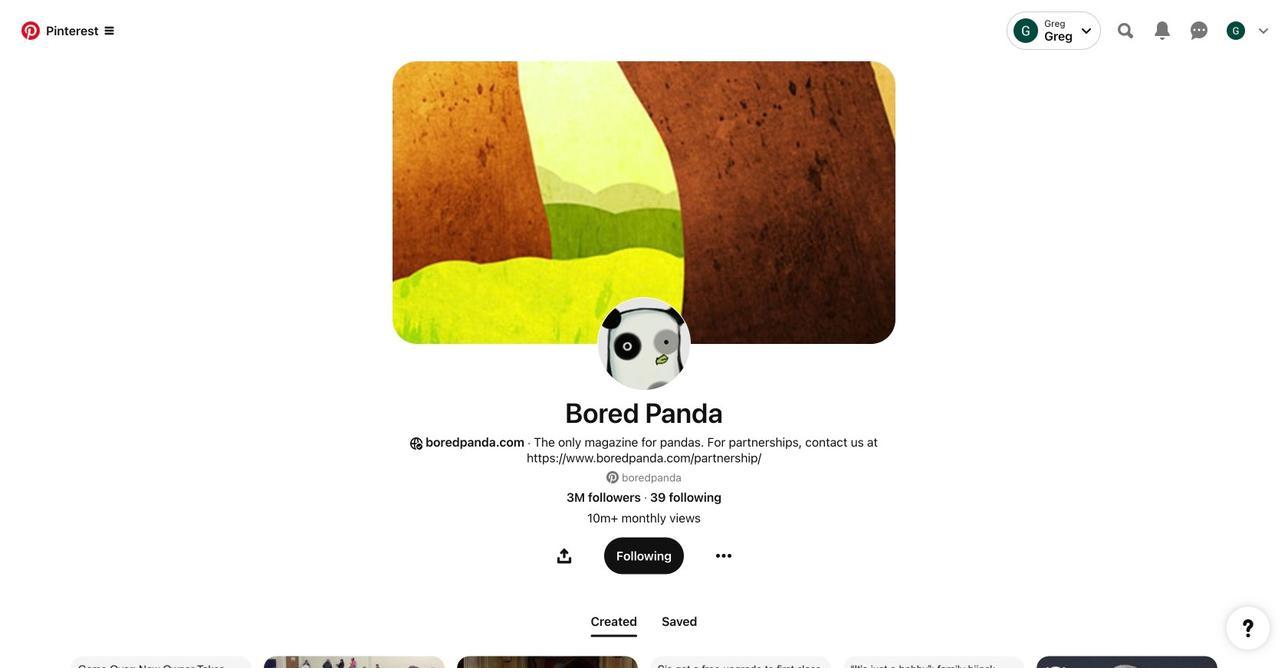 Task type: locate. For each thing, give the bounding box(es) containing it.
greg image
[[1014, 18, 1039, 43], [1227, 21, 1246, 40]]

pinterest image
[[21, 21, 40, 40]]

mike myers surprised his fans when he stepped out on the red carpet of the 49th afi life achievement award gala tribute in hollywood on saturday (april 27). image
[[1037, 657, 1218, 669]]

our social circle greatly influences our worldview. so those who do not know any police officers, archeologists, or singers might inadvertently mysticize their jobs. image
[[844, 657, 1025, 669]]

if you spend quite a bit of time online, especially on social media platforms, you might have noticed a growing number of pictures with the caption saying, "you wouldn't last an hour in the asylum where they raised me". image
[[264, 657, 445, 669]]

list
[[0, 657, 1289, 669]]

account switcher arrow icon image
[[1082, 26, 1092, 35]]

boredpanda image
[[598, 298, 690, 390]]

sometimes, when you see any type of relationship on screen, actors have such good chemistry that it makes it seem that they actually might be involved with each other. sometimes, it's actually true -- we have all heard of actors getting together behind the scenes. image
[[457, 657, 638, 669]]

primary navigation header navigation
[[9, 3, 1279, 58]]

dynamic badge dropdown menu button image
[[105, 26, 114, 35]]



Task type: describe. For each thing, give the bounding box(es) containing it.
claimed website image
[[410, 438, 423, 450]]

pinterest image
[[607, 472, 619, 484]]

profile cover image image
[[393, 61, 896, 344]]

being nice to people can go a long way, especially when said people are your customers. image
[[71, 657, 252, 669]]

1 horizontal spatial greg image
[[1227, 21, 1246, 40]]

who wouldn't like to get a free upgrade to first class, especially during a long flight? probably everyone would – or at least most of us. however, it's very unlikely that everyone who wants it could get it. you need to be very lucky or be loyal to the airline – and if there's a possibility, it may be your lucky day. image
[[650, 657, 832, 669]]

0 horizontal spatial greg image
[[1014, 18, 1039, 43]]



Task type: vqa. For each thing, say whether or not it's contained in the screenshot.
TIME.
no



